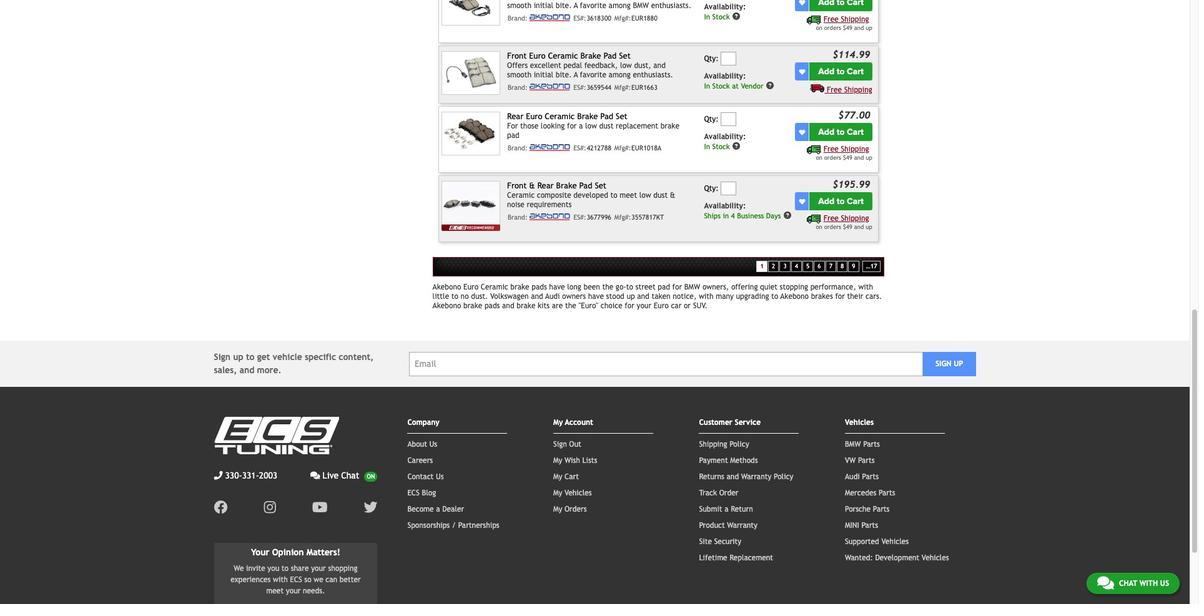 Task type: locate. For each thing, give the bounding box(es) containing it.
2 vertical spatial add
[[819, 196, 835, 207]]

1 vertical spatial policy
[[774, 473, 794, 482]]

2 es#: from the top
[[574, 84, 587, 91]]

owners
[[562, 293, 586, 301]]

among inside front euro ceramic brake pad set offers excellent pedal feedback, low dust, and smooth initial bite. a favorite among enthusiasts.
[[609, 71, 631, 79]]

add to wish list image
[[799, 0, 806, 5], [799, 129, 806, 135], [799, 199, 806, 205]]

we
[[234, 565, 244, 574]]

low up 4212788
[[585, 122, 597, 131]]

add to cart button
[[810, 63, 873, 81], [810, 123, 873, 141], [810, 193, 873, 211]]

0 vertical spatial set
[[619, 51, 631, 60]]

my
[[554, 419, 563, 428], [554, 457, 563, 466], [554, 473, 563, 482], [554, 489, 563, 498], [554, 506, 563, 514]]

question sign image
[[732, 142, 741, 151]]

sign for sign out
[[554, 441, 567, 449]]

set inside front euro ceramic brake pad set offers excellent pedal feedback, low dust, and smooth initial bite. a favorite among enthusiasts.
[[619, 51, 631, 60]]

enthusiasts.
[[651, 1, 692, 10], [633, 71, 674, 79]]

feedback, up 3659544
[[585, 61, 618, 70]]

vw parts
[[845, 457, 875, 466]]

3 free shipping on orders $49 and up from the top
[[816, 214, 873, 231]]

meet up 'es#: 3677996 mfg#: 3557817kt' on the top of the page
[[620, 191, 637, 200]]

free for second free shipping image from the bottom of the page
[[824, 15, 839, 24]]

and up 'eur1663'
[[654, 61, 666, 70]]

parts for vw parts
[[858, 457, 875, 466]]

stock for $77.00
[[713, 142, 730, 151]]

set up developed
[[595, 181, 607, 190]]

1 add to cart from the top
[[819, 66, 864, 77]]

submit a return
[[699, 506, 753, 514]]

$49 up the $114.99
[[843, 25, 853, 31]]

a left dealer
[[436, 506, 440, 514]]

1 initial from the top
[[534, 1, 554, 10]]

to down the quiet
[[772, 293, 779, 301]]

add down free shipping
[[819, 127, 835, 138]]

excellent down front euro ceramic brake pad set link
[[530, 61, 562, 70]]

1 vertical spatial add to wish list image
[[799, 129, 806, 135]]

favorite
[[580, 1, 607, 10], [580, 71, 607, 79]]

0 horizontal spatial meet
[[266, 587, 284, 596]]

1 vertical spatial initial
[[534, 71, 554, 79]]

parts down porsche parts
[[862, 522, 879, 531]]

0 horizontal spatial ecs
[[290, 576, 302, 585]]

2 smooth from the top
[[507, 71, 532, 79]]

comments image
[[310, 472, 320, 481], [1098, 576, 1115, 591]]

0 horizontal spatial the
[[565, 302, 577, 311]]

0 vertical spatial in
[[704, 12, 710, 21]]

2 vertical spatial in
[[704, 142, 710, 151]]

4 akebono - corporate logo image from the top
[[530, 214, 571, 221]]

free shipping image for $195.99
[[807, 215, 822, 224]]

ecs left 'so'
[[290, 576, 302, 585]]

0 vertical spatial $49
[[843, 25, 853, 31]]

vw parts link
[[845, 457, 875, 466]]

qty: up availability: in stock at vendor
[[704, 54, 719, 63]]

9 link
[[849, 261, 859, 273]]

shipping down $195.99
[[841, 214, 869, 223]]

2003
[[259, 471, 278, 481]]

phone image
[[214, 472, 223, 481]]

$49 for $77.00
[[843, 154, 853, 161]]

orders up $195.99
[[825, 154, 842, 161]]

euro inside rear euro ceramic brake pad set for those looking for a low dust replacement brake pad
[[526, 112, 543, 121]]

low inside rear euro ceramic brake pad set for those looking for a low dust replacement brake pad
[[585, 122, 597, 131]]

es#3618300 - eur1880 - front euro ceramic brake pad set - offers excellent pedal feedback, low dust, and smooth initial bite. a favorite among bmw enthusiasts. - akebono - bmw image
[[442, 0, 500, 26]]

1 horizontal spatial question sign image
[[766, 81, 775, 90]]

brake inside front & rear brake pad set ceramic composite developed to meet low dust & noise requirements
[[556, 181, 577, 190]]

1 front from the top
[[507, 51, 527, 60]]

1 horizontal spatial your
[[311, 565, 326, 574]]

2 stock from the top
[[713, 82, 730, 91]]

3 availability: from the top
[[704, 133, 746, 141]]

quiet
[[760, 283, 778, 292]]

2 orders from the top
[[825, 154, 842, 161]]

1
[[760, 263, 764, 270]]

dust,
[[634, 0, 651, 1], [634, 61, 651, 70]]

akebono - corporate logo image for $77.00
[[530, 144, 571, 151]]

brake for $77.00
[[578, 112, 598, 121]]

stock inside availability: in stock at vendor
[[713, 82, 730, 91]]

es#4212788 - eur1018a - rear euro ceramic brake pad set - for those looking for a low dust replacement brake pad - akebono - audi image
[[442, 112, 500, 156]]

sign out
[[554, 441, 582, 449]]

0 vertical spatial free shipping image
[[811, 84, 825, 93]]

add down $195.99
[[819, 196, 835, 207]]

0 horizontal spatial chat
[[341, 471, 359, 481]]

1 vertical spatial stock
[[713, 82, 730, 91]]

orders for $195.99
[[825, 224, 842, 231]]

availability: inside availability: ships in 4 business days
[[704, 202, 746, 211]]

pad for $195.99
[[580, 181, 593, 190]]

lifetime
[[699, 554, 728, 563]]

content,
[[339, 353, 374, 363]]

choice
[[601, 302, 623, 311]]

1 add from the top
[[819, 66, 835, 77]]

warranty down methods
[[741, 473, 772, 482]]

a down front euro ceramic brake pad set link
[[574, 71, 578, 79]]

qty: up ships
[[704, 184, 719, 193]]

initial inside front euro ceramic brake pad set offers excellent pedal feedback, low dust, and smooth initial bite. a favorite among enthusiasts.
[[534, 71, 554, 79]]

upgrading
[[736, 293, 769, 301]]

2 feedback, from the top
[[585, 61, 618, 70]]

es#: left 3618300
[[574, 14, 587, 22]]

add right add to wish list image
[[819, 66, 835, 77]]

free shipping image for $114.99
[[811, 84, 825, 93]]

1 vertical spatial qty:
[[704, 115, 719, 124]]

smooth inside front euro ceramic brake pad set offers excellent pedal feedback, low dust, and smooth initial bite. a favorite among enthusiasts.
[[507, 71, 532, 79]]

days
[[767, 212, 781, 220]]

the down 'owners'
[[565, 302, 577, 311]]

low inside front euro ceramic brake pad set offers excellent pedal feedback, low dust, and smooth initial bite. a favorite among enthusiasts.
[[620, 61, 632, 70]]

3 brand: from the top
[[508, 144, 528, 152]]

my for my vehicles
[[554, 489, 563, 498]]

and inside sign up to get vehicle specific content, sales, and more.
[[240, 366, 255, 376]]

favorite up 3659544
[[580, 71, 607, 79]]

brand: for $77.00
[[508, 144, 528, 152]]

1 my from the top
[[554, 419, 563, 428]]

2 add to wish list image from the top
[[799, 129, 806, 135]]

2
[[772, 263, 776, 270]]

akebono - corporate logo image down requirements
[[530, 214, 571, 221]]

1 horizontal spatial dust
[[654, 191, 668, 200]]

0 vertical spatial add to cart button
[[810, 63, 873, 81]]

1 horizontal spatial pad
[[658, 283, 670, 292]]

2 add to cart button from the top
[[810, 123, 873, 141]]

supported vehicles
[[845, 538, 909, 547]]

service
[[735, 419, 761, 428]]

3 on from the top
[[816, 224, 823, 231]]

pad up developed
[[580, 181, 593, 190]]

to right you
[[282, 565, 289, 574]]

you
[[268, 565, 279, 574]]

comments image inside live chat link
[[310, 472, 320, 481]]

dust, inside offers excellent pedal feedback, low dust, and smooth initial bite. a favorite among bmw enthusiasts.
[[634, 0, 651, 1]]

track
[[699, 489, 717, 498]]

orders
[[565, 506, 587, 514]]

3 add to cart from the top
[[819, 196, 864, 207]]

dust inside rear euro ceramic brake pad set for those looking for a low dust replacement brake pad
[[600, 122, 614, 131]]

1 vertical spatial offers
[[507, 61, 528, 70]]

porsche
[[845, 506, 871, 514]]

shipping down $77.00
[[841, 145, 869, 154]]

pad inside front euro ceramic brake pad set offers excellent pedal feedback, low dust, and smooth initial bite. a favorite among enthusiasts.
[[604, 51, 617, 60]]

0 vertical spatial free shipping on orders $49 and up
[[816, 15, 873, 31]]

0 vertical spatial front
[[507, 51, 527, 60]]

parts for mercedes parts
[[879, 489, 896, 498]]

1 qty: from the top
[[704, 54, 719, 63]]

parts for porsche parts
[[873, 506, 890, 514]]

2 vertical spatial free shipping on orders $49 and up
[[816, 214, 873, 231]]

1 vertical spatial pads
[[485, 302, 500, 311]]

cart
[[847, 66, 864, 77], [847, 127, 864, 138], [847, 196, 864, 207], [565, 473, 579, 482]]

1 bite. from the top
[[556, 1, 572, 10]]

rear up composite
[[538, 181, 554, 190]]

1 among from the top
[[609, 1, 631, 10]]

feedback, up 3618300
[[585, 0, 618, 1]]

question sign image for $114.99
[[766, 81, 775, 90]]

330-331-2003
[[225, 471, 278, 481]]

free shipping image left free shipping
[[811, 84, 825, 93]]

1 excellent from the top
[[530, 0, 562, 1]]

question sign image
[[732, 12, 741, 21], [766, 81, 775, 90], [784, 211, 792, 220]]

cart down 'wish'
[[565, 473, 579, 482]]

1 vertical spatial excellent
[[530, 61, 562, 70]]

dust up 4212788
[[600, 122, 614, 131]]

comments image left live
[[310, 472, 320, 481]]

0 vertical spatial qty:
[[704, 54, 719, 63]]

cart for $77.00
[[847, 127, 864, 138]]

offers inside front euro ceramic brake pad set offers excellent pedal feedback, low dust, and smooth initial bite. a favorite among enthusiasts.
[[507, 61, 528, 70]]

1 vertical spatial comments image
[[1098, 576, 1115, 591]]

1 dust, from the top
[[634, 0, 651, 1]]

0 horizontal spatial sign
[[214, 353, 231, 363]]

brake inside rear euro ceramic brake pad set for those looking for a low dust replacement brake pad
[[578, 112, 598, 121]]

None text field
[[721, 112, 737, 126]]

3 orders from the top
[[825, 224, 842, 231]]

get
[[257, 353, 270, 363]]

2 initial from the top
[[534, 71, 554, 79]]

in inside availability: in stock at vendor
[[704, 82, 710, 91]]

availability: for $195.99
[[704, 202, 746, 211]]

$77.00
[[839, 109, 871, 120]]

enthusiasts. up 'eur1663'
[[633, 71, 674, 79]]

1 vertical spatial among
[[609, 71, 631, 79]]

2 vertical spatial set
[[595, 181, 607, 190]]

set inside front & rear brake pad set ceramic composite developed to meet low dust & noise requirements
[[595, 181, 607, 190]]

3 link
[[780, 261, 791, 273]]

2 akebono - corporate logo image from the top
[[530, 84, 571, 91]]

feedback, inside front euro ceramic brake pad set offers excellent pedal feedback, low dust, and smooth initial bite. a favorite among enthusiasts.
[[585, 61, 618, 70]]

front inside front euro ceramic brake pad set offers excellent pedal feedback, low dust, and smooth initial bite. a favorite among enthusiasts.
[[507, 51, 527, 60]]

availability: for $77.00
[[704, 133, 746, 141]]

2 availability: from the top
[[704, 72, 746, 81]]

cart for $114.99
[[847, 66, 864, 77]]

2 pedal from the top
[[564, 61, 582, 70]]

favorite inside front euro ceramic brake pad set offers excellent pedal feedback, low dust, and smooth initial bite. a favorite among enthusiasts.
[[580, 71, 607, 79]]

1 horizontal spatial comments image
[[1098, 576, 1115, 591]]

pad up es#: 3659544 mfg#: eur1663
[[604, 51, 617, 60]]

low
[[620, 0, 632, 1], [620, 61, 632, 70], [585, 122, 597, 131], [640, 191, 651, 200]]

sign up button
[[923, 352, 976, 377]]

dust
[[600, 122, 614, 131], [654, 191, 668, 200]]

shipping up payment
[[699, 441, 728, 449]]

shipping up $77.00
[[845, 86, 873, 95]]

0 horizontal spatial comments image
[[310, 472, 320, 481]]

2 on from the top
[[816, 154, 823, 161]]

mini parts
[[845, 522, 879, 531]]

audi parts link
[[845, 473, 879, 482]]

4212788
[[587, 144, 612, 152]]

0 vertical spatial your
[[637, 302, 652, 311]]

my for my orders
[[554, 506, 563, 514]]

2 in from the top
[[704, 82, 710, 91]]

to up free shipping
[[837, 66, 845, 77]]

1 horizontal spatial pads
[[532, 283, 547, 292]]

0 horizontal spatial 4
[[731, 212, 735, 220]]

cart down the $114.99
[[847, 66, 864, 77]]

a for customer service
[[725, 506, 729, 514]]

es#: 4212788 mfg#: eur1018a
[[574, 144, 662, 152]]

experiences
[[231, 576, 271, 585]]

es#3659544 - eur1663 - front euro ceramic brake pad set - offers excellent pedal feedback, low dust, and smooth initial bite. a favorite among enthusiasts. - akebono - audi image
[[442, 51, 500, 95]]

the
[[603, 283, 614, 292], [565, 302, 577, 311]]

availability: inside availability: in stock at vendor
[[704, 72, 746, 81]]

2 horizontal spatial question sign image
[[784, 211, 792, 220]]

2 my from the top
[[554, 457, 563, 466]]

your down street
[[637, 302, 652, 311]]

meet down you
[[266, 587, 284, 596]]

1 horizontal spatial meet
[[620, 191, 637, 200]]

pad up taken
[[658, 283, 670, 292]]

1 pedal from the top
[[564, 0, 582, 1]]

free shipping on orders $49 and up up $195.99
[[816, 145, 873, 161]]

us for contact us
[[436, 473, 444, 482]]

bmw inside akebono euro ceramic brake pads have long been the go-to street pad for bmw owners, offering quiet stopping performance, with little to no dust. volkswagen and audi owners have stood up and taken notice, with many upgrading to akebono brakes for their cars. akebono brake pads and brake kits are the "euro" choice for your euro car or suv.
[[685, 283, 701, 292]]

3 qty: from the top
[[704, 184, 719, 193]]

my wish lists
[[554, 457, 598, 466]]

&
[[529, 181, 535, 190], [670, 191, 676, 200]]

brand: for $114.99
[[508, 84, 528, 91]]

pads up kits
[[532, 283, 547, 292]]

set inside rear euro ceramic brake pad set for those looking for a low dust replacement brake pad
[[616, 112, 628, 121]]

better
[[340, 576, 361, 585]]

0 vertical spatial orders
[[825, 25, 842, 31]]

1 vertical spatial ecs
[[290, 576, 302, 585]]

low up es#: 3659544 mfg#: eur1663
[[620, 61, 632, 70]]

ceramic up looking
[[545, 112, 575, 121]]

1 vertical spatial the
[[565, 302, 577, 311]]

2 vertical spatial add to cart
[[819, 196, 864, 207]]

1 a from the top
[[574, 1, 578, 10]]

your left needs.
[[286, 587, 301, 596]]

on for $77.00
[[816, 154, 823, 161]]

have down been
[[588, 293, 604, 301]]

free up $77.00
[[827, 86, 842, 95]]

2 dust, from the top
[[634, 61, 651, 70]]

and up order
[[727, 473, 739, 482]]

1 vertical spatial dust
[[654, 191, 668, 200]]

eur1880
[[632, 14, 658, 22]]

low inside offers excellent pedal feedback, low dust, and smooth initial bite. a favorite among bmw enthusiasts.
[[620, 0, 632, 1]]

parts up the vw parts
[[864, 441, 880, 449]]

ceramic inside akebono euro ceramic brake pads have long been the go-to street pad for bmw owners, offering quiet stopping performance, with little to no dust. volkswagen and audi owners have stood up and taken notice, with many upgrading to akebono brakes for their cars. akebono brake pads and brake kits are the "euro" choice for your euro car or suv.
[[481, 283, 508, 292]]

front for $195.99
[[507, 181, 527, 190]]

parts right vw
[[858, 457, 875, 466]]

front & rear brake pad set link
[[507, 181, 607, 190]]

brand: right es#3618300 - eur1880 - front euro ceramic brake pad set - offers excellent pedal feedback, low dust, and smooth initial bite. a favorite among bmw enthusiasts. - akebono - bmw image
[[508, 14, 528, 22]]

company
[[408, 419, 440, 428]]

4 availability: from the top
[[704, 202, 746, 211]]

0 horizontal spatial question sign image
[[732, 12, 741, 21]]

a down rear euro ceramic brake pad set link
[[579, 122, 583, 131]]

and up 9
[[855, 224, 864, 231]]

2 add to cart from the top
[[819, 127, 864, 138]]

1 vertical spatial orders
[[825, 154, 842, 161]]

comments image left chat with us at right bottom
[[1098, 576, 1115, 591]]

2 vertical spatial pad
[[580, 181, 593, 190]]

offers right es#3659544 - eur1663 - front euro ceramic brake pad set - offers excellent pedal feedback, low dust, and smooth initial bite. a favorite among enthusiasts. - akebono - audi image
[[507, 61, 528, 70]]

parts up porsche parts link
[[879, 489, 896, 498]]

0 horizontal spatial pads
[[485, 302, 500, 311]]

comments image inside chat with us link
[[1098, 576, 1115, 591]]

3 add to cart button from the top
[[810, 193, 873, 211]]

pad inside rear euro ceramic brake pad set for those looking for a low dust replacement brake pad
[[601, 112, 614, 121]]

ceramic inside front euro ceramic brake pad set offers excellent pedal feedback, low dust, and smooth initial bite. a favorite among enthusiasts.
[[548, 51, 578, 60]]

2 vertical spatial brake
[[556, 181, 577, 190]]

availability: ships in 4 business days
[[704, 202, 781, 220]]

cars.
[[866, 293, 882, 301]]

2 vertical spatial your
[[286, 587, 301, 596]]

3 add to wish list image from the top
[[799, 199, 806, 205]]

0 vertical spatial offers
[[507, 0, 528, 1]]

0 vertical spatial meet
[[620, 191, 637, 200]]

1 vertical spatial feedback,
[[585, 61, 618, 70]]

3 $49 from the top
[[843, 224, 853, 231]]

mfg#: for $195.99
[[615, 214, 631, 221]]

bite. down front euro ceramic brake pad set link
[[556, 71, 572, 79]]

shipping for second free shipping image from the bottom of the page
[[841, 15, 869, 24]]

1 vertical spatial bmw
[[685, 283, 701, 292]]

2 vertical spatial $49
[[843, 224, 853, 231]]

1 vertical spatial free shipping image
[[807, 146, 822, 154]]

sign inside sign up to get vehicle specific content, sales, and more.
[[214, 353, 231, 363]]

4 brand: from the top
[[508, 214, 528, 221]]

2 a from the top
[[574, 71, 578, 79]]

my vehicles link
[[554, 489, 592, 498]]

0 horizontal spatial audi
[[545, 293, 560, 301]]

front right es#3659544 - eur1663 - front euro ceramic brake pad set - offers excellent pedal feedback, low dust, and smooth initial bite. a favorite among enthusiasts. - akebono - audi image
[[507, 51, 527, 60]]

bmw up vw
[[845, 441, 861, 449]]

stopping
[[780, 283, 809, 292]]

0 vertical spatial the
[[603, 283, 614, 292]]

0 vertical spatial policy
[[730, 441, 750, 449]]

bmw up eur1880
[[633, 1, 649, 10]]

0 horizontal spatial dust
[[600, 122, 614, 131]]

1 horizontal spatial ecs
[[408, 489, 420, 498]]

$49 for $195.99
[[843, 224, 853, 231]]

vw
[[845, 457, 856, 466]]

0 horizontal spatial rear
[[507, 112, 524, 121]]

2 $49 from the top
[[843, 154, 853, 161]]

4 right in
[[731, 212, 735, 220]]

0 vertical spatial 4
[[731, 212, 735, 220]]

3557817kt
[[632, 214, 664, 221]]

instagram logo image
[[264, 501, 276, 515]]

initial up front euro ceramic brake pad set link
[[534, 1, 554, 10]]

ceramic inside rear euro ceramic brake pad set for those looking for a low dust replacement brake pad
[[545, 112, 575, 121]]

front euro ceramic brake pad set offers excellent pedal feedback, low dust, and smooth initial bite. a favorite among enthusiasts.
[[507, 51, 674, 79]]

1 offers from the top
[[507, 0, 528, 1]]

1 vertical spatial availability: in stock
[[704, 133, 746, 151]]

1 es#: from the top
[[574, 14, 587, 22]]

pad down for
[[507, 131, 520, 140]]

2 front from the top
[[507, 181, 527, 190]]

0 vertical spatial add to cart
[[819, 66, 864, 77]]

2 bite. from the top
[[556, 71, 572, 79]]

front up noise
[[507, 181, 527, 190]]

sponsorships / partnerships
[[408, 522, 500, 531]]

pedal inside offers excellent pedal feedback, low dust, and smooth initial bite. a favorite among bmw enthusiasts.
[[564, 0, 582, 1]]

returns and warranty policy link
[[699, 473, 794, 482]]

cart down $77.00
[[847, 127, 864, 138]]

add to cart button for $195.99
[[810, 193, 873, 211]]

0 vertical spatial pad
[[604, 51, 617, 60]]

brake inside front euro ceramic brake pad set offers excellent pedal feedback, low dust, and smooth initial bite. a favorite among enthusiasts.
[[581, 51, 601, 60]]

brand:
[[508, 14, 528, 22], [508, 84, 528, 91], [508, 144, 528, 152], [508, 214, 528, 221]]

3 in from the top
[[704, 142, 710, 151]]

notice,
[[673, 293, 697, 301]]

eur1663
[[632, 84, 658, 91]]

smooth right es#3659544 - eur1663 - front euro ceramic brake pad set - offers excellent pedal feedback, low dust, and smooth initial bite. a favorite among enthusiasts. - akebono - audi image
[[507, 71, 532, 79]]

1 vertical spatial pedal
[[564, 61, 582, 70]]

1 horizontal spatial audi
[[845, 473, 860, 482]]

1 vertical spatial meet
[[266, 587, 284, 596]]

0 vertical spatial availability: in stock
[[704, 3, 746, 21]]

2 among from the top
[[609, 71, 631, 79]]

add for $114.99
[[819, 66, 835, 77]]

1 vertical spatial add
[[819, 127, 835, 138]]

3 add from the top
[[819, 196, 835, 207]]

to inside front & rear brake pad set ceramic composite developed to meet low dust & noise requirements
[[611, 191, 618, 200]]

free shipping image
[[811, 84, 825, 93], [807, 215, 822, 224]]

free for second free shipping image
[[824, 145, 839, 154]]

0 vertical spatial a
[[574, 1, 578, 10]]

…17
[[866, 263, 877, 270]]

and right "sales,"
[[240, 366, 255, 376]]

ecs tuning image
[[214, 418, 339, 455]]

0 vertical spatial rear
[[507, 112, 524, 121]]

go-
[[616, 283, 627, 292]]

site
[[699, 538, 712, 547]]

enthusiasts. inside front euro ceramic brake pad set offers excellent pedal feedback, low dust, and smooth initial bite. a favorite among enthusiasts.
[[633, 71, 674, 79]]

akebono - corporate logo image
[[530, 14, 571, 21], [530, 84, 571, 91], [530, 144, 571, 151], [530, 214, 571, 221]]

set for $195.99
[[595, 181, 607, 190]]

and up the $114.99
[[855, 25, 864, 31]]

brake
[[661, 122, 680, 131], [511, 283, 530, 292], [464, 302, 483, 311], [517, 302, 536, 311]]

my for my account
[[554, 419, 563, 428]]

0 vertical spatial favorite
[[580, 1, 607, 10]]

audi down vw
[[845, 473, 860, 482]]

shopping
[[328, 565, 358, 574]]

3 stock from the top
[[713, 142, 730, 151]]

shipping policy
[[699, 441, 750, 449]]

dust inside front & rear brake pad set ceramic composite developed to meet low dust & noise requirements
[[654, 191, 668, 200]]

2 vertical spatial add to wish list image
[[799, 199, 806, 205]]

your
[[251, 548, 270, 558]]

3 es#: from the top
[[574, 144, 587, 152]]

parts up mercedes parts link
[[862, 473, 879, 482]]

1 horizontal spatial rear
[[538, 181, 554, 190]]

among up es#: 3618300 mfg#: eur1880
[[609, 1, 631, 10]]

0 vertical spatial smooth
[[507, 1, 532, 10]]

4
[[731, 212, 735, 220], [795, 263, 798, 270]]

1 on from the top
[[816, 25, 823, 31]]

brand: down for
[[508, 144, 528, 152]]

1 in from the top
[[704, 12, 710, 21]]

parts for mini parts
[[862, 522, 879, 531]]

1 akebono - corporate logo image from the top
[[530, 14, 571, 21]]

1 horizontal spatial have
[[588, 293, 604, 301]]

ecs
[[408, 489, 420, 498], [290, 576, 302, 585]]

up inside sign up to get vehicle specific content, sales, and more.
[[233, 353, 244, 363]]

2 excellent from the top
[[530, 61, 562, 70]]

front inside front & rear brake pad set ceramic composite developed to meet low dust & noise requirements
[[507, 181, 527, 190]]

1 brand: from the top
[[508, 14, 528, 22]]

0 vertical spatial question sign image
[[732, 12, 741, 21]]

0 vertical spatial pad
[[507, 131, 520, 140]]

4 my from the top
[[554, 489, 563, 498]]

pad inside front & rear brake pad set ceramic composite developed to meet low dust & noise requirements
[[580, 181, 593, 190]]

3 akebono - corporate logo image from the top
[[530, 144, 571, 151]]

1 vertical spatial bite.
[[556, 71, 572, 79]]

return
[[731, 506, 753, 514]]

akebono - corporate logo image up rear euro ceramic brake pad set link
[[530, 84, 571, 91]]

in for $77.00
[[704, 142, 710, 151]]

free shipping on orders $49 and up
[[816, 15, 873, 31], [816, 145, 873, 161], [816, 214, 873, 231]]

among
[[609, 1, 631, 10], [609, 71, 631, 79]]

mfg#: for $114.99
[[615, 84, 631, 91]]

2 mfg#: from the top
[[615, 84, 631, 91]]

my cart
[[554, 473, 579, 482]]

None text field
[[721, 52, 737, 66], [721, 182, 737, 195], [721, 52, 737, 66], [721, 182, 737, 195]]

sign up to get vehicle specific content, sales, and more.
[[214, 353, 374, 376]]

low up 3557817kt
[[640, 191, 651, 200]]

0 vertical spatial add to wish list image
[[799, 0, 806, 5]]

1 smooth from the top
[[507, 1, 532, 10]]

among inside offers excellent pedal feedback, low dust, and smooth initial bite. a favorite among bmw enthusiasts.
[[609, 1, 631, 10]]

in for $114.99
[[704, 82, 710, 91]]

add to cart up free shipping
[[819, 66, 864, 77]]

1 vertical spatial add to cart button
[[810, 123, 873, 141]]

1 orders from the top
[[825, 25, 842, 31]]

favorite up 3618300
[[580, 1, 607, 10]]

ceramic up "dust."
[[481, 283, 508, 292]]

and inside offers excellent pedal feedback, low dust, and smooth initial bite. a favorite among bmw enthusiasts.
[[654, 0, 666, 1]]

0 vertical spatial initial
[[534, 1, 554, 10]]

have
[[549, 283, 565, 292], [588, 293, 604, 301]]

brake for $195.99
[[556, 181, 577, 190]]

2 free shipping on orders $49 and up from the top
[[816, 145, 873, 161]]

2 favorite from the top
[[580, 71, 607, 79]]

1 add to cart button from the top
[[810, 63, 873, 81]]

2 qty: from the top
[[704, 115, 719, 124]]

comments image for live
[[310, 472, 320, 481]]

1 vertical spatial a
[[574, 71, 578, 79]]

share
[[291, 565, 309, 574]]

2 vertical spatial add to cart button
[[810, 193, 873, 211]]

2 vertical spatial question sign image
[[784, 211, 792, 220]]

2 vertical spatial stock
[[713, 142, 730, 151]]

shipping for free shipping icon associated with $195.99
[[841, 214, 869, 223]]

free shipping on orders $49 and up for $77.00
[[816, 145, 873, 161]]

0 horizontal spatial bmw
[[633, 1, 649, 10]]

1 vertical spatial brake
[[578, 112, 598, 121]]

4 es#: from the top
[[574, 214, 587, 221]]

brake down 3659544
[[578, 112, 598, 121]]

$49 up $195.99
[[843, 154, 853, 161]]

question sign image for $195.99
[[784, 211, 792, 220]]

offers right es#3618300 - eur1880 - front euro ceramic brake pad set - offers excellent pedal feedback, low dust, and smooth initial bite. a favorite among bmw enthusiasts. - akebono - bmw image
[[507, 0, 528, 1]]

4 mfg#: from the top
[[615, 214, 631, 221]]

0 vertical spatial &
[[529, 181, 535, 190]]

my left account
[[554, 419, 563, 428]]

pedal
[[564, 0, 582, 1], [564, 61, 582, 70]]

track order
[[699, 489, 739, 498]]

2 brand: from the top
[[508, 84, 528, 91]]

euro inside front euro ceramic brake pad set offers excellent pedal feedback, low dust, and smooth initial bite. a favorite among enthusiasts.
[[529, 51, 546, 60]]

5 my from the top
[[554, 506, 563, 514]]

wanted: development vehicles
[[845, 554, 949, 563]]

sign inside button
[[936, 360, 952, 369]]

1 vertical spatial chat
[[1120, 580, 1138, 589]]

the up 'stood'
[[603, 283, 614, 292]]

2 offers from the top
[[507, 61, 528, 70]]

mini
[[845, 522, 860, 531]]

add to cart button down $77.00
[[810, 123, 873, 141]]

become
[[408, 506, 434, 514]]

3 mfg#: from the top
[[615, 144, 631, 152]]

ecs tuning recommends this product. image
[[442, 225, 500, 231]]

dust for $195.99
[[654, 191, 668, 200]]

free shipping image
[[807, 16, 822, 24], [807, 146, 822, 154]]

set up replacement on the right top of page
[[616, 112, 628, 121]]

add to wish list image for $195.99
[[799, 199, 806, 205]]

1 favorite from the top
[[580, 1, 607, 10]]

0 vertical spatial bite.
[[556, 1, 572, 10]]

3 my from the top
[[554, 473, 563, 482]]

1 feedback, from the top
[[585, 0, 618, 1]]

initial inside offers excellent pedal feedback, low dust, and smooth initial bite. a favorite among bmw enthusiasts.
[[534, 1, 554, 10]]

excellent up front euro ceramic brake pad set link
[[530, 0, 562, 1]]

0 horizontal spatial a
[[436, 506, 440, 514]]

1 horizontal spatial bmw
[[685, 283, 701, 292]]

parts down mercedes parts link
[[873, 506, 890, 514]]

pads down "dust."
[[485, 302, 500, 311]]

ceramic for akebono
[[481, 283, 508, 292]]

vehicles
[[845, 419, 874, 428], [565, 489, 592, 498], [882, 538, 909, 547], [922, 554, 949, 563]]

2 add from the top
[[819, 127, 835, 138]]



Task type: vqa. For each thing, say whether or not it's contained in the screenshot.
9 link
yes



Task type: describe. For each thing, give the bounding box(es) containing it.
rear inside front & rear brake pad set ceramic composite developed to meet low dust & noise requirements
[[538, 181, 554, 190]]

"euro"
[[579, 302, 599, 311]]

about us
[[408, 441, 437, 449]]

1 vertical spatial have
[[588, 293, 604, 301]]

feedback, inside offers excellent pedal feedback, low dust, and smooth initial bite. a favorite among bmw enthusiasts.
[[585, 0, 618, 1]]

bmw inside offers excellent pedal feedback, low dust, and smooth initial bite. a favorite among bmw enthusiasts.
[[633, 1, 649, 10]]

qty: for $77.00
[[704, 115, 719, 124]]

for right the choice
[[625, 302, 635, 311]]

brand: for $195.99
[[508, 214, 528, 221]]

2 horizontal spatial bmw
[[845, 441, 861, 449]]

akebono - corporate logo image for $195.99
[[530, 214, 571, 221]]

pad for $114.99
[[604, 51, 617, 60]]

we
[[314, 576, 323, 585]]

my for my cart
[[554, 473, 563, 482]]

vehicles up orders
[[565, 489, 592, 498]]

6
[[818, 263, 821, 270]]

excellent inside offers excellent pedal feedback, low dust, and smooth initial bite. a favorite among bmw enthusiasts.
[[530, 0, 562, 1]]

up inside button
[[954, 360, 964, 369]]

on for $195.99
[[816, 224, 823, 231]]

offers excellent pedal feedback, low dust, and smooth initial bite. a favorite among bmw enthusiasts.
[[507, 0, 692, 10]]

specific
[[305, 353, 336, 363]]

add to cart button for $114.99
[[810, 63, 873, 81]]

free shipping on orders $49 and up for $195.99
[[816, 214, 873, 231]]

bite. inside offers excellent pedal feedback, low dust, and smooth initial bite. a favorite among bmw enthusiasts.
[[556, 1, 572, 10]]

euro for front
[[529, 51, 546, 60]]

add to cart for $195.99
[[819, 196, 864, 207]]

es#3677996 - 3557817kt - front & rear brake pad set  - ceramic composite developed to meet low dust & noise requirements - akebono - audi volkswagen image
[[442, 181, 500, 225]]

lifetime replacement link
[[699, 554, 774, 563]]

opinion
[[272, 548, 304, 558]]

es#: 3659544 mfg#: eur1663
[[574, 84, 658, 91]]

pedal inside front euro ceramic brake pad set offers excellent pedal feedback, low dust, and smooth initial bite. a favorite among enthusiasts.
[[564, 61, 582, 70]]

suv.
[[693, 302, 708, 311]]

about
[[408, 441, 427, 449]]

front & rear brake pad set ceramic composite developed to meet low dust & noise requirements
[[507, 181, 676, 209]]

1 link
[[757, 261, 768, 273]]

set for $114.99
[[619, 51, 631, 60]]

2 availability: in stock from the top
[[704, 133, 746, 151]]

rear inside rear euro ceramic brake pad set for those looking for a low dust replacement brake pad
[[507, 112, 524, 121]]

1 $49 from the top
[[843, 25, 853, 31]]

wish
[[565, 457, 580, 466]]

to left street
[[627, 283, 634, 292]]

es#: for $195.99
[[574, 214, 587, 221]]

1 vertical spatial warranty
[[727, 522, 758, 531]]

2 free shipping image from the top
[[807, 146, 822, 154]]

cart for $195.99
[[847, 196, 864, 207]]

volkswagen
[[491, 293, 529, 301]]

pad for $77.00
[[601, 112, 614, 121]]

dust for $77.00
[[600, 122, 614, 131]]

customer
[[699, 419, 733, 428]]

0 vertical spatial warranty
[[741, 473, 772, 482]]

car
[[671, 302, 682, 311]]

my for my wish lists
[[554, 457, 563, 466]]

0 horizontal spatial &
[[529, 181, 535, 190]]

your inside akebono euro ceramic brake pads have long been the go-to street pad for bmw owners, offering quiet stopping performance, with little to no dust. volkswagen and audi owners have stood up and taken notice, with many upgrading to akebono brakes for their cars. akebono brake pads and brake kits are the "euro" choice for your euro car or suv.
[[637, 302, 652, 311]]

brake up volkswagen
[[511, 283, 530, 292]]

1 vertical spatial audi
[[845, 473, 860, 482]]

parts for bmw parts
[[864, 441, 880, 449]]

stock for $114.99
[[713, 82, 730, 91]]

excellent inside front euro ceramic brake pad set offers excellent pedal feedback, low dust, and smooth initial bite. a favorite among enthusiasts.
[[530, 61, 562, 70]]

up inside akebono euro ceramic brake pads have long been the go-to street pad for bmw owners, offering quiet stopping performance, with little to no dust. volkswagen and audi owners have stood up and taken notice, with many upgrading to akebono brakes for their cars. akebono brake pads and brake kits are the "euro" choice for your euro car or suv.
[[627, 293, 635, 301]]

mini parts link
[[845, 522, 879, 531]]

track order link
[[699, 489, 739, 498]]

site security
[[699, 538, 742, 547]]

chat with us link
[[1087, 574, 1180, 595]]

shipping for second free shipping image
[[841, 145, 869, 154]]

add to cart for $77.00
[[819, 127, 864, 138]]

3618300
[[587, 14, 612, 22]]

brake for $114.99
[[581, 51, 601, 60]]

their
[[848, 293, 864, 301]]

kits
[[538, 302, 550, 311]]

mfg#: for $77.00
[[615, 144, 631, 152]]

add to wish list image for $77.00
[[799, 129, 806, 135]]

4 inside availability: ships in 4 business days
[[731, 212, 735, 220]]

to down $77.00
[[837, 127, 845, 138]]

wanted:
[[845, 554, 873, 563]]

set for $77.00
[[616, 112, 628, 121]]

ecs inside we invite you to share your shopping experiences with ecs so we can better meet your needs.
[[290, 576, 302, 585]]

a inside offers excellent pedal feedback, low dust, and smooth initial bite. a favorite among bmw enthusiasts.
[[574, 1, 578, 10]]

about us link
[[408, 441, 437, 449]]

enthusiasts. inside offers excellent pedal feedback, low dust, and smooth initial bite. a favorite among bmw enthusiasts.
[[651, 1, 692, 10]]

my wish lists link
[[554, 457, 598, 466]]

9
[[852, 263, 856, 270]]

es#: for $114.99
[[574, 84, 587, 91]]

to left the no
[[452, 293, 459, 301]]

audi inside akebono euro ceramic brake pads have long been the go-to street pad for bmw owners, offering quiet stopping performance, with little to no dust. volkswagen and audi owners have stood up and taken notice, with many upgrading to akebono brakes for their cars. akebono brake pads and brake kits are the "euro" choice for your euro car or suv.
[[545, 293, 560, 301]]

and up $195.99
[[855, 154, 864, 161]]

1 horizontal spatial 4
[[795, 263, 798, 270]]

meet inside we invite you to share your shopping experiences with ecs so we can better meet your needs.
[[266, 587, 284, 596]]

0 vertical spatial have
[[549, 283, 565, 292]]

3
[[784, 263, 787, 270]]

account
[[565, 419, 593, 428]]

1 horizontal spatial policy
[[774, 473, 794, 482]]

qty: for $195.99
[[704, 184, 719, 193]]

lists
[[583, 457, 598, 466]]

/
[[452, 522, 456, 531]]

and inside front euro ceramic brake pad set offers excellent pedal feedback, low dust, and smooth initial bite. a favorite among enthusiasts.
[[654, 61, 666, 70]]

returns and warranty policy
[[699, 473, 794, 482]]

to inside we invite you to share your shopping experiences with ecs so we can better meet your needs.
[[282, 565, 289, 574]]

matters!
[[307, 548, 340, 558]]

availability: in stock at vendor
[[704, 72, 764, 91]]

product
[[699, 522, 725, 531]]

front for $114.99
[[507, 51, 527, 60]]

2 vertical spatial akebono
[[433, 302, 461, 311]]

low inside front & rear brake pad set ceramic composite developed to meet low dust & noise requirements
[[640, 191, 651, 200]]

live
[[323, 471, 339, 481]]

to inside sign up to get vehicle specific content, sales, and more.
[[246, 353, 255, 363]]

supported vehicles link
[[845, 538, 909, 547]]

…17 link
[[863, 261, 881, 273]]

1 free shipping on orders $49 and up from the top
[[816, 15, 873, 31]]

us inside chat with us link
[[1161, 580, 1170, 589]]

add for $77.00
[[819, 127, 835, 138]]

dust, inside front euro ceramic brake pad set offers excellent pedal feedback, low dust, and smooth initial bite. a favorite among enthusiasts.
[[634, 61, 651, 70]]

in
[[723, 212, 729, 220]]

security
[[715, 538, 742, 547]]

$195.99
[[833, 179, 871, 190]]

add to cart for $114.99
[[819, 66, 864, 77]]

brakes
[[811, 293, 833, 301]]

add to wish list image
[[799, 69, 806, 75]]

and up kits
[[531, 293, 543, 301]]

brake inside rear euro ceramic brake pad set for those looking for a low dust replacement brake pad
[[661, 122, 680, 131]]

long
[[568, 283, 582, 292]]

ceramic for front
[[548, 51, 578, 60]]

noise
[[507, 201, 525, 209]]

sign out link
[[554, 441, 582, 449]]

been
[[584, 283, 600, 292]]

careers link
[[408, 457, 433, 466]]

requirements
[[527, 201, 572, 209]]

pad inside rear euro ceramic brake pad set for those looking for a low dust replacement brake pad
[[507, 131, 520, 140]]

1 stock from the top
[[713, 12, 730, 21]]

a inside front euro ceramic brake pad set offers excellent pedal feedback, low dust, and smooth initial bite. a favorite among enthusiasts.
[[574, 71, 578, 79]]

parts for audi parts
[[862, 473, 879, 482]]

1 add to wish list image from the top
[[799, 0, 806, 5]]

favorite inside offers excellent pedal feedback, low dust, and smooth initial bite. a favorite among bmw enthusiasts.
[[580, 1, 607, 10]]

replacement
[[730, 554, 774, 563]]

add to cart button for $77.00
[[810, 123, 873, 141]]

out
[[569, 441, 582, 449]]

vehicles right development
[[922, 554, 949, 563]]

0 horizontal spatial policy
[[730, 441, 750, 449]]

submit a return link
[[699, 506, 753, 514]]

$114.99
[[833, 49, 871, 60]]

for up notice,
[[673, 283, 682, 292]]

brake down "dust."
[[464, 302, 483, 311]]

1 availability: in stock from the top
[[704, 3, 746, 21]]

mercedes
[[845, 489, 877, 498]]

facebook logo image
[[214, 501, 228, 515]]

offering
[[732, 283, 758, 292]]

submit
[[699, 506, 723, 514]]

vehicles up bmw parts on the bottom
[[845, 419, 874, 428]]

1 vertical spatial &
[[670, 191, 676, 200]]

0 vertical spatial ecs
[[408, 489, 420, 498]]

vehicles up wanted: development vehicles on the right of the page
[[882, 538, 909, 547]]

es#: for $77.00
[[574, 144, 587, 152]]

add for $195.99
[[819, 196, 835, 207]]

payment
[[699, 457, 728, 466]]

rear euro ceramic brake pad set for those looking for a low dust replacement brake pad
[[507, 112, 680, 140]]

a for company
[[436, 506, 440, 514]]

akebono euro ceramic brake pads have long been the go-to street pad for bmw owners, offering quiet stopping performance, with little to no dust. volkswagen and audi owners have stood up and taken notice, with many upgrading to akebono brakes for their cars. akebono brake pads and brake kits are the "euro" choice for your euro car or suv.
[[433, 283, 882, 311]]

and down street
[[637, 293, 650, 301]]

2 link
[[769, 261, 779, 273]]

Email email field
[[409, 352, 923, 377]]

are
[[552, 302, 563, 311]]

1 vertical spatial akebono
[[781, 293, 809, 301]]

euro for rear
[[526, 112, 543, 121]]

sign for sign up to get vehicle specific content, sales, and more.
[[214, 353, 231, 363]]

with inside we invite you to share your shopping experiences with ecs so we can better meet your needs.
[[273, 576, 288, 585]]

needs.
[[303, 587, 325, 596]]

bite. inside front euro ceramic brake pad set offers excellent pedal feedback, low dust, and smooth initial bite. a favorite among enthusiasts.
[[556, 71, 572, 79]]

bmw parts
[[845, 441, 880, 449]]

1 free shipping image from the top
[[807, 16, 822, 24]]

product warranty link
[[699, 522, 758, 531]]

orders for $77.00
[[825, 154, 842, 161]]

euro for akebono
[[464, 283, 479, 292]]

offers inside offers excellent pedal feedback, low dust, and smooth initial bite. a favorite among bmw enthusiasts.
[[507, 0, 528, 1]]

invite
[[246, 565, 265, 574]]

comments image for chat
[[1098, 576, 1115, 591]]

no
[[461, 293, 469, 301]]

twitter logo image
[[364, 501, 378, 515]]

brake left kits
[[517, 302, 536, 311]]

for down performance,
[[836, 293, 845, 301]]

to down $195.99
[[837, 196, 845, 207]]

shipping policy link
[[699, 441, 750, 449]]

0 vertical spatial akebono
[[433, 283, 461, 292]]

3677996
[[587, 214, 612, 221]]

sign up
[[936, 360, 964, 369]]

1 availability: from the top
[[704, 3, 746, 11]]

sponsorships
[[408, 522, 450, 531]]

we invite you to share your shopping experiences with ecs so we can better meet your needs.
[[231, 565, 361, 596]]

and down volkswagen
[[502, 302, 515, 311]]

your opinion matters!
[[251, 548, 340, 558]]

sign for sign up
[[936, 360, 952, 369]]

for inside rear euro ceramic brake pad set for those looking for a low dust replacement brake pad
[[567, 122, 577, 131]]

pad inside akebono euro ceramic brake pads have long been the go-to street pad for bmw owners, offering quiet stopping performance, with little to no dust. volkswagen and audi owners have stood up and taken notice, with many upgrading to akebono brakes for their cars. akebono brake pads and brake kits are the "euro" choice for your euro car or suv.
[[658, 283, 670, 292]]

ceramic for rear
[[545, 112, 575, 121]]

free for free shipping icon associated with $195.99
[[824, 214, 839, 223]]

youtube logo image
[[312, 501, 328, 515]]

us for about us
[[430, 441, 437, 449]]

at
[[732, 82, 739, 91]]

for
[[507, 122, 518, 131]]

1 mfg#: from the top
[[615, 14, 631, 22]]

bmw parts link
[[845, 441, 880, 449]]

many
[[716, 293, 734, 301]]

qty: for $114.99
[[704, 54, 719, 63]]

can
[[326, 576, 338, 585]]

become a dealer
[[408, 506, 464, 514]]

akebono - corporate logo image for $114.99
[[530, 84, 571, 91]]

0 horizontal spatial your
[[286, 587, 301, 596]]

availability: for $114.99
[[704, 72, 746, 81]]

5 link
[[803, 261, 814, 273]]

ceramic inside front & rear brake pad set ceramic composite developed to meet low dust & noise requirements
[[507, 191, 535, 200]]

a inside rear euro ceramic brake pad set for those looking for a low dust replacement brake pad
[[579, 122, 583, 131]]

my orders link
[[554, 506, 587, 514]]

1 vertical spatial your
[[311, 565, 326, 574]]

meet inside front & rear brake pad set ceramic composite developed to meet low dust & noise requirements
[[620, 191, 637, 200]]

smooth inside offers excellent pedal feedback, low dust, and smooth initial bite. a favorite among bmw enthusiasts.
[[507, 1, 532, 10]]



